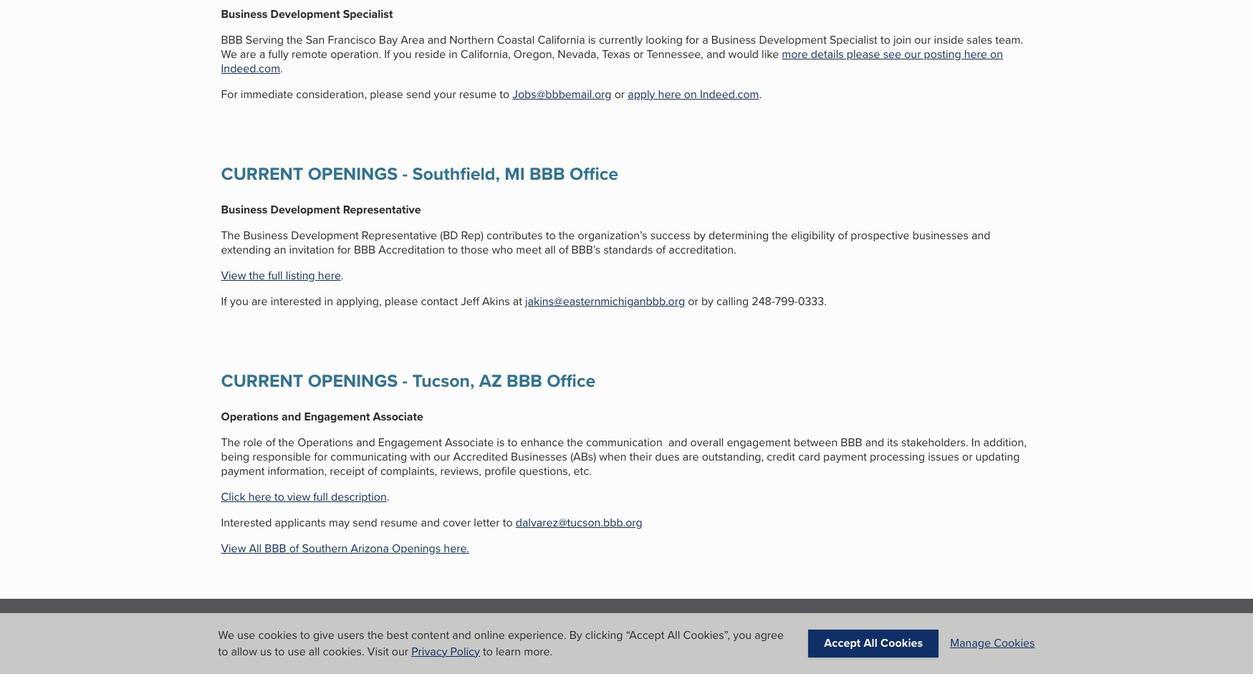 Task type: vqa. For each thing, say whether or not it's contained in the screenshot.
its
yes



Task type: describe. For each thing, give the bounding box(es) containing it.
the for current openings - tucson, az bbb office
[[221, 434, 240, 451]]

about bbb® mission & vision directory of local bbbs
[[818, 624, 949, 668]]

- for southfield,
[[402, 160, 408, 187]]

serving
[[246, 31, 284, 48]]

to left 'allow'
[[218, 643, 228, 660]]

if you are interested in applying, please contact jeff akins at jakins@easternmichiganbbb.org or by calling 248-799-0333.
[[221, 293, 827, 310]]

cover
[[443, 515, 471, 531]]

0 vertical spatial resume
[[459, 86, 497, 102]]

outstanding,
[[702, 449, 764, 465]]

bbb image
[[218, 625, 279, 674]]

for inside the business development representative (bd rep) contributes to the organization's success by determining the eligibility of prospective businesses and extending an invitation for bbb accreditation to those who meet all of bbb's standards of accreditation.
[[337, 241, 351, 258]]

current for current openings - southfield, mi bbb office
[[221, 160, 303, 187]]

texas
[[602, 46, 630, 62]]

we inside bbb serving the san francisco bay area and northern coastal california is currently looking for a business development specialist to join our inside sales team. we are a fully remote operation. if you reside in california, oregon, nevada, texas or tennessee, and would like
[[221, 46, 237, 62]]

mission & vision link
[[831, 637, 913, 654]]

policy
[[450, 643, 480, 660]]

click here to view full description .
[[221, 489, 389, 505]]

to left view
[[274, 489, 284, 505]]

the business development representative (bd rep) contributes to the organization's success by determining the eligibility of prospective businesses and extending an invitation for bbb accreditation to those who meet all of bbb's standards of accreditation.
[[221, 227, 991, 258]]

0 horizontal spatial use
[[237, 627, 255, 644]]

2 vertical spatial please
[[385, 293, 418, 310]]

our inside more details please see our posting here on indeed.com
[[904, 46, 921, 62]]

users
[[337, 627, 365, 644]]

communicating
[[331, 449, 407, 465]]

here right click
[[248, 489, 272, 505]]

are inside the role of the operations and engagement associate is to enhance the communication  and overall engagement between bbb and its stakeholders. in addition, being responsible for communicating with our accredited businesses (abs) when their dues are outstanding, credit card payment processing issues or updating payment information, receipt of complaints, reviews, profile questions, etc.
[[683, 449, 699, 465]]

their
[[630, 449, 652, 465]]

dalvarez@tucson.bbb.org link
[[516, 515, 643, 531]]

0 horizontal spatial a
[[259, 46, 265, 62]]

to right us
[[275, 643, 285, 660]]

businesses inside for businesses search business profiles
[[603, 624, 661, 640]]

operations inside the role of the operations and engagement associate is to enhance the communication  and overall engagement between bbb and its stakeholders. in addition, being responsible for communicating with our accredited businesses (abs) when their dues are outstanding, credit card payment processing issues or updating payment information, receipt of complaints, reviews, profile questions, etc.
[[298, 434, 353, 451]]

specialist inside bbb serving the san francisco bay area and northern coastal california is currently looking for a business development specialist to join our inside sales team. we are a fully remote operation. if you reside in california, oregon, nevada, texas or tennessee, and would like
[[830, 31, 878, 48]]

cookies",
[[683, 627, 730, 644]]

see
[[883, 46, 902, 62]]

by inside the business development representative (bd rep) contributes to the organization's success by determining the eligibility of prospective businesses and extending an invitation for bbb accreditation to those who meet all of bbb's standards of accreditation.
[[694, 227, 706, 244]]

and inside we use cookies to give users the best content and online experience. by clicking "accept all cookies", you agree to allow us to use all cookies. visit our
[[452, 627, 471, 644]]

privacy
[[411, 643, 448, 660]]

for for for immediate consideration, please send your resume to jobs@bbbemail.org or apply here on indeed.com .
[[221, 86, 238, 102]]

associate inside the role of the operations and engagement associate is to enhance the communication  and overall engagement between bbb and its stakeholders. in addition, being responsible for communicating with our accredited businesses (abs) when their dues are outstanding, credit card payment processing issues or updating payment information, receipt of complaints, reviews, profile questions, etc.
[[445, 434, 494, 451]]

office for current openings - southfield, mi bbb office
[[570, 160, 618, 187]]

1 cookies from the left
[[881, 635, 923, 652]]

. up immediate
[[280, 60, 283, 76]]

overall
[[690, 434, 724, 451]]

bbb right mi
[[530, 160, 565, 187]]

of right 'role'
[[266, 434, 275, 451]]

or inside bbb serving the san francisco bay area and northern coastal california is currently looking for a business development specialist to join our inside sales team. we are a fully remote operation. if you reside in california, oregon, nevada, texas or tennessee, and would like
[[633, 46, 644, 62]]

or inside the role of the operations and engagement associate is to enhance the communication  and overall engagement between bbb and its stakeholders. in addition, being responsible for communicating with our accredited businesses (abs) when their dues are outstanding, credit card payment processing issues or updating payment information, receipt of complaints, reviews, profile questions, etc.
[[962, 449, 973, 465]]

the left eligibility
[[772, 227, 788, 244]]

search inside for consumers language translation information search for a business
[[362, 651, 397, 668]]

more.
[[524, 643, 553, 660]]

success
[[651, 227, 691, 244]]

you inside we use cookies to give users the best content and online experience. by clicking "accept all cookies", you agree to allow us to use all cookies. visit our
[[733, 627, 752, 644]]

interested
[[271, 293, 321, 310]]

mission
[[831, 637, 869, 654]]

0 horizontal spatial send
[[353, 515, 377, 531]]

1 vertical spatial by
[[701, 293, 714, 310]]

engagement inside the role of the operations and engagement associate is to enhance the communication  and overall engagement between bbb and its stakeholders. in addition, being responsible for communicating with our accredited businesses (abs) when their dues are outstanding, credit card payment processing issues or updating payment information, receipt of complaints, reviews, profile questions, etc.
[[378, 434, 442, 451]]

tennessee,
[[647, 46, 704, 62]]

in inside bbb serving the san francisco bay area and northern coastal california is currently looking for a business development specialist to join our inside sales team. we are a fully remote operation. if you reside in california, oregon, nevada, texas or tennessee, and would like
[[449, 46, 458, 62]]

for businesses link
[[583, 624, 661, 640]]

cookies.
[[323, 643, 365, 660]]

of right standards
[[656, 241, 666, 258]]

development inside the business development representative (bd rep) contributes to the organization's success by determining the eligibility of prospective businesses and extending an invitation for bbb accreditation to those who meet all of bbb's standards of accreditation.
[[291, 227, 359, 244]]

representative inside the business development representative (bd rep) contributes to the organization's success by determining the eligibility of prospective businesses and extending an invitation for bbb accreditation to those who meet all of bbb's standards of accreditation.
[[362, 227, 437, 244]]

clicking
[[585, 627, 623, 644]]

all inside we use cookies to give users the best content and online experience. by clicking "accept all cookies", you agree to allow us to use all cookies. visit our
[[309, 643, 320, 660]]

of left bbb's
[[559, 241, 569, 258]]

in
[[972, 434, 981, 451]]

letter
[[474, 515, 500, 531]]

manage cookies
[[950, 635, 1035, 652]]

interested applicants may send resume and cover letter to dalvarez@tucson.bbb.org
[[221, 515, 643, 531]]

consumers
[[368, 624, 427, 640]]

operation.
[[330, 46, 381, 62]]

to inside bbb serving the san francisco bay area and northern coastal california is currently looking for a business development specialist to join our inside sales team. we are a fully remote operation. if you reside in california, oregon, nevada, texas or tennessee, and would like
[[881, 31, 891, 48]]

the up etc. at bottom left
[[567, 434, 583, 451]]

apply
[[628, 86, 655, 102]]

1 vertical spatial if
[[221, 293, 227, 310]]

our inside bbb serving the san francisco bay area and northern coastal california is currently looking for a business development specialist to join our inside sales team. we are a fully remote operation. if you reside in california, oregon, nevada, texas or tennessee, and would like
[[915, 31, 931, 48]]

. down complaints,
[[387, 489, 389, 505]]

addition,
[[984, 434, 1027, 451]]

here right apply
[[658, 86, 681, 102]]

dues
[[655, 449, 680, 465]]

by
[[569, 627, 582, 644]]

learn
[[496, 643, 521, 660]]

1 vertical spatial resume
[[380, 515, 418, 531]]

. down like
[[759, 86, 762, 102]]

0 horizontal spatial associate
[[373, 409, 423, 425]]

consideration,
[[296, 86, 367, 102]]

language
[[362, 637, 412, 654]]

being
[[221, 449, 250, 465]]

development inside bbb serving the san francisco bay area and northern coastal california is currently looking for a business development specialist to join our inside sales team. we are a fully remote operation. if you reside in california, oregon, nevada, texas or tennessee, and would like
[[759, 31, 827, 48]]

all for accept
[[864, 635, 878, 652]]

directory of local bbbs link
[[831, 651, 949, 668]]

akins
[[482, 293, 510, 310]]

here.
[[444, 540, 469, 557]]

bbb inside the business development representative (bd rep) contributes to the organization's success by determining the eligibility of prospective businesses and extending an invitation for bbb accreditation to those who meet all of bbb's standards of accreditation.
[[354, 241, 376, 258]]

0 vertical spatial representative
[[343, 201, 421, 218]]

california,
[[461, 46, 511, 62]]

bbb right az
[[507, 368, 542, 394]]

mi
[[505, 160, 525, 187]]

of down applicants
[[289, 540, 299, 557]]

your
[[434, 86, 456, 102]]

immediate
[[241, 86, 293, 102]]

experience.
[[508, 627, 567, 644]]

our inside we use cookies to give users the best content and online experience. by clicking "accept all cookies", you agree to allow us to use all cookies. visit our
[[392, 643, 409, 660]]

etc.
[[574, 463, 592, 480]]

openings for tucson,
[[308, 368, 398, 394]]

those
[[461, 241, 489, 258]]

or left the calling on the right of page
[[688, 293, 699, 310]]

view all bbb of southern arizona openings here. link
[[221, 540, 469, 557]]

is inside the role of the operations and engagement associate is to enhance the communication  and overall engagement between bbb and its stakeholders. in addition, being responsible for communicating with our accredited businesses (abs) when their dues are outstanding, credit card payment processing issues or updating payment information, receipt of complaints, reviews, profile questions, etc.
[[497, 434, 505, 451]]

details
[[811, 46, 844, 62]]

looking
[[646, 31, 683, 48]]

arizona
[[351, 540, 389, 557]]

- for tucson,
[[402, 368, 408, 394]]

on inside more details please see our posting here on indeed.com
[[990, 46, 1003, 62]]

with
[[410, 449, 431, 465]]

rep)
[[461, 227, 484, 244]]

(bd
[[440, 227, 458, 244]]

and inside the business development representative (bd rep) contributes to the organization's success by determining the eligibility of prospective businesses and extending an invitation for bbb accreditation to those who meet all of bbb's standards of accreditation.
[[972, 227, 991, 244]]

799-
[[775, 293, 798, 310]]

to right meet at the top
[[546, 227, 556, 244]]

here right listing
[[318, 267, 341, 284]]

1 vertical spatial you
[[230, 293, 248, 310]]

businesses
[[913, 227, 969, 244]]

standards
[[604, 241, 653, 258]]

about
[[818, 624, 849, 640]]

extending
[[221, 241, 271, 258]]

like
[[762, 46, 779, 62]]

apply here on indeed.com link
[[628, 86, 759, 102]]

accept
[[824, 635, 861, 652]]

business inside bbb serving the san francisco bay area and northern coastal california is currently looking for a business development specialist to join our inside sales team. we are a fully remote operation. if you reside in california, oregon, nevada, texas or tennessee, and would like
[[711, 31, 756, 48]]

2 horizontal spatial a
[[702, 31, 708, 48]]

the inside bbb serving the san francisco bay area and northern coastal california is currently looking for a business development specialist to join our inside sales team. we are a fully remote operation. if you reside in california, oregon, nevada, texas or tennessee, and would like
[[287, 31, 303, 48]]

indeed.com inside more details please see our posting here on indeed.com
[[221, 60, 280, 76]]

the down extending
[[249, 267, 265, 284]]

0 horizontal spatial engagement
[[304, 409, 370, 425]]

content
[[411, 627, 449, 644]]

card
[[798, 449, 820, 465]]

1 vertical spatial please
[[370, 86, 403, 102]]

receipt
[[330, 463, 365, 480]]

issues
[[928, 449, 959, 465]]

view all bbb of southern arizona openings here.
[[221, 540, 469, 557]]

for businesses search business profiles
[[583, 624, 720, 654]]

posting
[[924, 46, 961, 62]]

information,
[[268, 463, 327, 480]]

business development representative
[[221, 201, 456, 218]]

are inside bbb serving the san francisco bay area and northern coastal california is currently looking for a business development specialist to join our inside sales team. we are a fully remote operation. if you reside in california, oregon, nevada, texas or tennessee, and would like
[[240, 46, 256, 62]]

or left apply
[[615, 86, 625, 102]]



Task type: locate. For each thing, give the bounding box(es) containing it.
development down business development representative
[[291, 227, 359, 244]]

office for current openings - tucson, az bbb office
[[547, 368, 596, 394]]

1 vertical spatial -
[[402, 368, 408, 394]]

openings up business development representative
[[308, 160, 398, 187]]

visit
[[368, 643, 389, 660]]

0 horizontal spatial you
[[230, 293, 248, 310]]

0 vertical spatial office
[[570, 160, 618, 187]]

operations up 'role'
[[221, 409, 279, 425]]

all inside the business development representative (bd rep) contributes to the organization's success by determining the eligibility of prospective businesses and extending an invitation for bbb accreditation to those who meet all of bbb's standards of accreditation.
[[545, 241, 556, 258]]

business
[[221, 6, 268, 22], [711, 31, 756, 48], [221, 201, 268, 218], [243, 227, 288, 244], [634, 637, 679, 654], [425, 651, 470, 668]]

enhance
[[521, 434, 564, 451]]

for down best
[[400, 651, 413, 668]]

openings for southfield,
[[308, 160, 398, 187]]

the inside the role of the operations and engagement associate is to enhance the communication  and overall engagement between bbb and its stakeholders. in addition, being responsible for communicating with our accredited businesses (abs) when their dues are outstanding, credit card payment processing issues or updating payment information, receipt of complaints, reviews, profile questions, etc.
[[221, 434, 240, 451]]

0 vertical spatial current
[[221, 160, 303, 187]]

here right inside in the right top of the page
[[964, 46, 987, 62]]

for consumers language translation information search for a business
[[348, 624, 529, 668]]

"accept
[[626, 627, 665, 644]]

are down view the full listing here link
[[251, 293, 268, 310]]

our down "consumers" on the left bottom of page
[[392, 643, 409, 660]]

directory
[[831, 651, 877, 668]]

1 vertical spatial all
[[309, 643, 320, 660]]

1 vertical spatial are
[[251, 293, 268, 310]]

nevada,
[[558, 46, 599, 62]]

0 horizontal spatial for
[[221, 86, 238, 102]]

you left reside
[[393, 46, 412, 62]]

at
[[513, 293, 522, 310]]

we inside we use cookies to give users the best content and online experience. by clicking "accept all cookies", you agree to allow us to use all cookies. visit our
[[218, 627, 234, 644]]

in left applying,
[[324, 293, 333, 310]]

accredited
[[453, 449, 508, 465]]

2 horizontal spatial you
[[733, 627, 752, 644]]

all inside button
[[864, 635, 878, 652]]

2 view from the top
[[221, 540, 246, 557]]

please
[[847, 46, 880, 62], [370, 86, 403, 102], [385, 293, 418, 310]]

(abs)
[[571, 449, 596, 465]]

use left us
[[237, 627, 255, 644]]

1 vertical spatial openings
[[308, 368, 398, 394]]

to left give
[[300, 627, 310, 644]]

to inside the role of the operations and engagement associate is to enhance the communication  and overall engagement between bbb and its stakeholders. in addition, being responsible for communicating with our accredited businesses (abs) when their dues are outstanding, credit card payment processing issues or updating payment information, receipt of complaints, reviews, profile questions, etc.
[[508, 434, 518, 451]]

view the full listing here link
[[221, 267, 341, 284]]

of inside about bbb® mission & vision directory of local bbbs
[[880, 651, 890, 668]]

role
[[243, 434, 263, 451]]

bbb down applicants
[[265, 540, 286, 557]]

0 horizontal spatial cookies
[[881, 635, 923, 652]]

0 vertical spatial in
[[449, 46, 458, 62]]

0 vertical spatial businesses
[[511, 449, 568, 465]]

of right &
[[880, 651, 890, 668]]

.
[[280, 60, 283, 76], [759, 86, 762, 102], [341, 267, 344, 284], [387, 489, 389, 505]]

would
[[728, 46, 759, 62]]

az
[[479, 368, 502, 394]]

2 cookies from the left
[[994, 635, 1035, 652]]

1 horizontal spatial associate
[[445, 434, 494, 451]]

a left fully
[[259, 46, 265, 62]]

1 current from the top
[[221, 160, 303, 187]]

please left contact
[[385, 293, 418, 310]]

stakeholders.
[[902, 434, 969, 451]]

operations and engagement associate
[[221, 409, 423, 425]]

for inside for consumers language translation information search for a business
[[400, 651, 413, 668]]

of right eligibility
[[838, 227, 848, 244]]

use right us
[[288, 643, 306, 660]]

1 horizontal spatial a
[[416, 651, 422, 668]]

a inside for consumers language translation information search for a business
[[416, 651, 422, 668]]

jobs@bbbemail.org
[[513, 86, 612, 102]]

0 horizontal spatial payment
[[221, 463, 265, 480]]

0 horizontal spatial in
[[324, 293, 333, 310]]

is left texas
[[588, 31, 596, 48]]

engagement
[[727, 434, 791, 451]]

1 vertical spatial in
[[324, 293, 333, 310]]

give
[[313, 627, 334, 644]]

are right dues at the right of page
[[683, 449, 699, 465]]

all for view
[[249, 540, 262, 557]]

by
[[694, 227, 706, 244], [701, 293, 714, 310]]

to down california,
[[500, 86, 510, 102]]

2 openings from the top
[[308, 368, 398, 394]]

questions,
[[519, 463, 571, 480]]

all right meet at the top
[[545, 241, 556, 258]]

1 openings from the top
[[308, 160, 398, 187]]

the left 'san' at the left top
[[287, 31, 303, 48]]

1 horizontal spatial if
[[384, 46, 390, 62]]

1 vertical spatial businesses
[[603, 624, 661, 640]]

to left those
[[448, 241, 458, 258]]

1 horizontal spatial operations
[[298, 434, 353, 451]]

0 vertical spatial on
[[990, 46, 1003, 62]]

office up organization's
[[570, 160, 618, 187]]

1 horizontal spatial full
[[313, 489, 328, 505]]

updating
[[976, 449, 1020, 465]]

0 horizontal spatial businesses
[[511, 449, 568, 465]]

0 vertical spatial openings
[[308, 160, 398, 187]]

the up 'information,'
[[278, 434, 295, 451]]

if left area
[[384, 46, 390, 62]]

bbb inside the role of the operations and engagement associate is to enhance the communication  and overall engagement between bbb and its stakeholders. in addition, being responsible for communicating with our accredited businesses (abs) when their dues are outstanding, credit card payment processing issues or updating payment information, receipt of complaints, reviews, profile questions, etc.
[[841, 434, 862, 451]]

in
[[449, 46, 458, 62], [324, 293, 333, 310]]

are left fully
[[240, 46, 256, 62]]

1 horizontal spatial cookies
[[994, 635, 1035, 652]]

or
[[633, 46, 644, 62], [615, 86, 625, 102], [688, 293, 699, 310], [962, 449, 973, 465]]

openings
[[392, 540, 441, 557]]

0 vertical spatial we
[[221, 46, 237, 62]]

indeed.com down would
[[700, 86, 759, 102]]

0 vertical spatial is
[[588, 31, 596, 48]]

1 horizontal spatial businesses
[[603, 624, 661, 640]]

is
[[588, 31, 596, 48], [497, 434, 505, 451]]

1 horizontal spatial send
[[406, 86, 431, 102]]

bbb left accreditation
[[354, 241, 376, 258]]

our inside the role of the operations and engagement associate is to enhance the communication  and overall engagement between bbb and its stakeholders. in addition, being responsible for communicating with our accredited businesses (abs) when their dues are outstanding, credit card payment processing issues or updating payment information, receipt of complaints, reviews, profile questions, etc.
[[434, 449, 450, 465]]

we left the serving
[[221, 46, 237, 62]]

payment up click
[[221, 463, 265, 480]]

0 vertical spatial are
[[240, 46, 256, 62]]

&
[[872, 637, 880, 654]]

all left cookies.
[[309, 643, 320, 660]]

0 vertical spatial send
[[406, 86, 431, 102]]

2 horizontal spatial all
[[864, 635, 878, 652]]

business inside for businesses search business profiles
[[634, 637, 679, 654]]

1 vertical spatial office
[[547, 368, 596, 394]]

0 vertical spatial if
[[384, 46, 390, 62]]

we left us
[[218, 627, 234, 644]]

0 vertical spatial by
[[694, 227, 706, 244]]

reside
[[415, 46, 446, 62]]

accept all cookies
[[824, 635, 923, 652]]

francisco
[[328, 31, 376, 48]]

1 horizontal spatial resume
[[459, 86, 497, 102]]

california
[[538, 31, 585, 48]]

0 horizontal spatial full
[[268, 267, 283, 284]]

for inside the role of the operations and engagement associate is to enhance the communication  and overall engagement between bbb and its stakeholders. in addition, being responsible for communicating with our accredited businesses (abs) when their dues are outstanding, credit card payment processing issues or updating payment information, receipt of complaints, reviews, profile questions, etc.
[[314, 449, 328, 465]]

0 horizontal spatial all
[[309, 643, 320, 660]]

operations down operations and engagement associate at the bottom left of the page
[[298, 434, 353, 451]]

0 horizontal spatial is
[[497, 434, 505, 451]]

our right join
[[915, 31, 931, 48]]

business inside for consumers language translation information search for a business
[[425, 651, 470, 668]]

payment right card
[[823, 449, 867, 465]]

development up invitation
[[270, 201, 340, 218]]

2 horizontal spatial for
[[583, 624, 600, 640]]

1 - from the top
[[402, 160, 408, 187]]

associate down current openings - tucson, az bbb office
[[373, 409, 423, 425]]

for inside for consumers language translation information search for a business
[[348, 624, 365, 640]]

we use cookies to give users the best content and online experience. by clicking "accept all cookies", you agree to allow us to use all cookies. visit our
[[218, 627, 784, 660]]

credit
[[767, 449, 795, 465]]

1 vertical spatial full
[[313, 489, 328, 505]]

1 horizontal spatial for
[[348, 624, 365, 640]]

search inside for businesses search business profiles
[[597, 637, 632, 654]]

dalvarez@tucson.bbb.org
[[516, 515, 643, 531]]

representative up accreditation
[[343, 201, 421, 218]]

1 horizontal spatial indeed.com
[[700, 86, 759, 102]]

agree
[[755, 627, 784, 644]]

- left tucson, on the bottom left of page
[[402, 368, 408, 394]]

0 vertical spatial engagement
[[304, 409, 370, 425]]

the
[[221, 227, 240, 244], [221, 434, 240, 451]]

1 vertical spatial specialist
[[830, 31, 878, 48]]

2 vertical spatial you
[[733, 627, 752, 644]]

associate up reviews,
[[445, 434, 494, 451]]

0 vertical spatial all
[[545, 241, 556, 258]]

bbb right 'between'
[[841, 434, 862, 451]]

oregon,
[[514, 46, 555, 62]]

businesses
[[511, 449, 568, 465], [603, 624, 661, 640]]

representative
[[343, 201, 421, 218], [362, 227, 437, 244]]

accreditation.
[[669, 241, 736, 258]]

a left would
[[702, 31, 708, 48]]

0 horizontal spatial operations
[[221, 409, 279, 425]]

0333.
[[798, 293, 827, 310]]

here inside more details please see our posting here on indeed.com
[[964, 46, 987, 62]]

accept all cookies button
[[809, 630, 939, 658]]

0 vertical spatial specialist
[[343, 6, 393, 22]]

please left see
[[847, 46, 880, 62]]

manage cookies button
[[950, 635, 1035, 652]]

the
[[287, 31, 303, 48], [559, 227, 575, 244], [772, 227, 788, 244], [249, 267, 265, 284], [278, 434, 295, 451], [567, 434, 583, 451], [368, 627, 384, 644]]

view down extending
[[221, 267, 246, 284]]

send
[[406, 86, 431, 102], [353, 515, 377, 531]]

1 vertical spatial engagement
[[378, 434, 442, 451]]

1 view from the top
[[221, 267, 246, 284]]

businesses inside the role of the operations and engagement associate is to enhance the communication  and overall engagement between bbb and its stakeholders. in addition, being responsible for communicating with our accredited businesses (abs) when their dues are outstanding, credit card payment processing issues or updating payment information, receipt of complaints, reviews, profile questions, etc.
[[511, 449, 568, 465]]

best
[[387, 627, 408, 644]]

0 vertical spatial indeed.com
[[221, 60, 280, 76]]

for left immediate
[[221, 86, 238, 102]]

for consumers link
[[348, 624, 427, 640]]

the for current openings - southfield, mi bbb office
[[221, 227, 240, 244]]

1 horizontal spatial all
[[545, 241, 556, 258]]

0 horizontal spatial all
[[249, 540, 262, 557]]

the inside we use cookies to give users the best content and online experience. by clicking "accept all cookies", you agree to allow us to use all cookies. visit our
[[368, 627, 384, 644]]

for for for businesses search business profiles
[[583, 624, 600, 640]]

when
[[599, 449, 627, 465]]

1 the from the top
[[221, 227, 240, 244]]

is inside bbb serving the san francisco bay area and northern coastal california is currently looking for a business development specialist to join our inside sales team. we are a fully remote operation. if you reside in california, oregon, nevada, texas or tennessee, and would like
[[588, 31, 596, 48]]

. up applying,
[[341, 267, 344, 284]]

to left enhance
[[508, 434, 518, 451]]

description
[[331, 489, 387, 505]]

for up cookies.
[[348, 624, 365, 640]]

join
[[894, 31, 912, 48]]

the left an
[[221, 227, 240, 244]]

development right would
[[759, 31, 827, 48]]

1 horizontal spatial engagement
[[378, 434, 442, 451]]

please inside more details please see our posting here on indeed.com
[[847, 46, 880, 62]]

1 horizontal spatial search
[[597, 637, 632, 654]]

1 vertical spatial current
[[221, 368, 303, 394]]

office
[[570, 160, 618, 187], [547, 368, 596, 394]]

who
[[492, 241, 513, 258]]

current for current openings - tucson, az bbb office
[[221, 368, 303, 394]]

responsible
[[253, 449, 311, 465]]

or right texas
[[633, 46, 644, 62]]

0 horizontal spatial on
[[684, 86, 697, 102]]

1 vertical spatial associate
[[445, 434, 494, 451]]

1 horizontal spatial in
[[449, 46, 458, 62]]

you down view the full listing here link
[[230, 293, 248, 310]]

specialist left see
[[830, 31, 878, 48]]

0 horizontal spatial search
[[362, 651, 397, 668]]

contributes
[[487, 227, 543, 244]]

manage
[[950, 635, 991, 652]]

you
[[393, 46, 412, 62], [230, 293, 248, 310], [733, 627, 752, 644]]

2 - from the top
[[402, 368, 408, 394]]

- left southfield,
[[402, 160, 408, 187]]

1 vertical spatial we
[[218, 627, 234, 644]]

please down operation.
[[370, 86, 403, 102]]

on down tennessee,
[[684, 86, 697, 102]]

bbb
[[221, 31, 243, 48], [530, 160, 565, 187], [354, 241, 376, 258], [507, 368, 542, 394], [841, 434, 862, 451], [265, 540, 286, 557]]

development up 'san' at the left top
[[270, 6, 340, 22]]

to right letter
[[503, 515, 513, 531]]

on
[[990, 46, 1003, 62], [684, 86, 697, 102]]

1 vertical spatial the
[[221, 434, 240, 451]]

0 horizontal spatial resume
[[380, 515, 418, 531]]

1 vertical spatial view
[[221, 540, 246, 557]]

for left "receipt"
[[314, 449, 328, 465]]

cookies right manage
[[994, 635, 1035, 652]]

full right view
[[313, 489, 328, 505]]

0 horizontal spatial indeed.com
[[221, 60, 280, 76]]

by right success
[[694, 227, 706, 244]]

1 horizontal spatial is
[[588, 31, 596, 48]]

1 vertical spatial on
[[684, 86, 697, 102]]

for for for consumers language translation information search for a business
[[348, 624, 365, 640]]

eligibility
[[791, 227, 835, 244]]

we
[[221, 46, 237, 62], [218, 627, 234, 644]]

or right issues
[[962, 449, 973, 465]]

1 horizontal spatial all
[[668, 627, 680, 644]]

privacy policy to learn more.
[[411, 643, 553, 660]]

0 vertical spatial view
[[221, 267, 246, 284]]

interested
[[221, 515, 272, 531]]

representative left (bd
[[362, 227, 437, 244]]

bbb's
[[572, 241, 601, 258]]

for right invitation
[[337, 241, 351, 258]]

jeff
[[461, 293, 479, 310]]

of right "receipt"
[[368, 463, 377, 480]]

office up enhance
[[547, 368, 596, 394]]

all inside we use cookies to give users the best content and online experience. by clicking "accept all cookies", you agree to allow us to use all cookies. visit our
[[668, 627, 680, 644]]

san
[[306, 31, 325, 48]]

bbb inside bbb serving the san francisco bay area and northern coastal california is currently looking for a business development specialist to join our inside sales team. we are a fully remote operation. if you reside in california, oregon, nevada, texas or tennessee, and would like
[[221, 31, 243, 48]]

view for view all bbb of southern arizona openings here.
[[221, 540, 246, 557]]

more details please see our posting here on indeed.com
[[221, 46, 1003, 76]]

1 vertical spatial send
[[353, 515, 377, 531]]

calling
[[717, 293, 749, 310]]

view down interested
[[221, 540, 246, 557]]

1 vertical spatial is
[[497, 434, 505, 451]]

to left join
[[881, 31, 891, 48]]

accreditation
[[379, 241, 445, 258]]

more
[[782, 46, 808, 62]]

if inside bbb serving the san francisco bay area and northern coastal california is currently looking for a business development specialist to join our inside sales team. we are a fully remote operation. if you reside in california, oregon, nevada, texas or tennessee, and would like
[[384, 46, 390, 62]]

you inside bbb serving the san francisco bay area and northern coastal california is currently looking for a business development specialist to join our inside sales team. we are a fully remote operation. if you reside in california, oregon, nevada, texas or tennessee, and would like
[[393, 46, 412, 62]]

search down for consumers 'link'
[[362, 651, 397, 668]]

reviews,
[[440, 463, 482, 480]]

the right meet at the top
[[559, 227, 575, 244]]

northern
[[449, 31, 494, 48]]

1 horizontal spatial on
[[990, 46, 1003, 62]]

0 vertical spatial associate
[[373, 409, 423, 425]]

southern
[[302, 540, 348, 557]]

2 the from the top
[[221, 434, 240, 451]]

you left agree
[[733, 627, 752, 644]]

team.
[[996, 31, 1023, 48]]

bbb left the serving
[[221, 31, 243, 48]]

bbb®
[[852, 624, 880, 640]]

0 vertical spatial please
[[847, 46, 880, 62]]

view for view the full listing here .
[[221, 267, 246, 284]]

to left learn
[[483, 643, 493, 660]]

our right 'with'
[[434, 449, 450, 465]]

1 horizontal spatial payment
[[823, 449, 867, 465]]

search right by
[[597, 637, 632, 654]]

1 horizontal spatial use
[[288, 643, 306, 660]]

processing
[[870, 449, 925, 465]]

invitation
[[289, 241, 335, 258]]

specialist up francisco
[[343, 6, 393, 22]]

the left best
[[368, 627, 384, 644]]

0 vertical spatial the
[[221, 227, 240, 244]]

0 horizontal spatial specialist
[[343, 6, 393, 22]]

bay
[[379, 31, 398, 48]]

1 vertical spatial indeed.com
[[700, 86, 759, 102]]

indeed.com up immediate
[[221, 60, 280, 76]]

for inside for businesses search business profiles
[[583, 624, 600, 640]]

if down extending
[[221, 293, 227, 310]]

1 vertical spatial operations
[[298, 434, 353, 451]]

search for a business link
[[362, 651, 470, 668]]

0 vertical spatial -
[[402, 160, 408, 187]]

translation
[[415, 637, 469, 654]]

business inside the business development representative (bd rep) contributes to the organization's success by determining the eligibility of prospective businesses and extending an invitation for bbb accreditation to those who meet all of bbb's standards of accreditation.
[[243, 227, 288, 244]]

engagement up complaints,
[[378, 434, 442, 451]]

full left listing
[[268, 267, 283, 284]]

resume right your
[[459, 86, 497, 102]]

openings up operations and engagement associate at the bottom left of the page
[[308, 368, 398, 394]]

0 vertical spatial full
[[268, 267, 283, 284]]

profile
[[485, 463, 516, 480]]

the inside the business development representative (bd rep) contributes to the organization's success by determining the eligibility of prospective businesses and extending an invitation for bbb accreditation to those who meet all of bbb's standards of accreditation.
[[221, 227, 240, 244]]

for inside bbb serving the san francisco bay area and northern coastal california is currently looking for a business development specialist to join our inside sales team. we are a fully remote operation. if you reside in california, oregon, nevada, texas or tennessee, and would like
[[686, 31, 699, 48]]

0 vertical spatial operations
[[221, 409, 279, 425]]

2 current from the top
[[221, 368, 303, 394]]

0 horizontal spatial if
[[221, 293, 227, 310]]

1 vertical spatial representative
[[362, 227, 437, 244]]

2 vertical spatial are
[[683, 449, 699, 465]]

cookies
[[258, 627, 297, 644]]

payment
[[823, 449, 867, 465], [221, 463, 265, 480]]

a down content
[[416, 651, 422, 668]]



